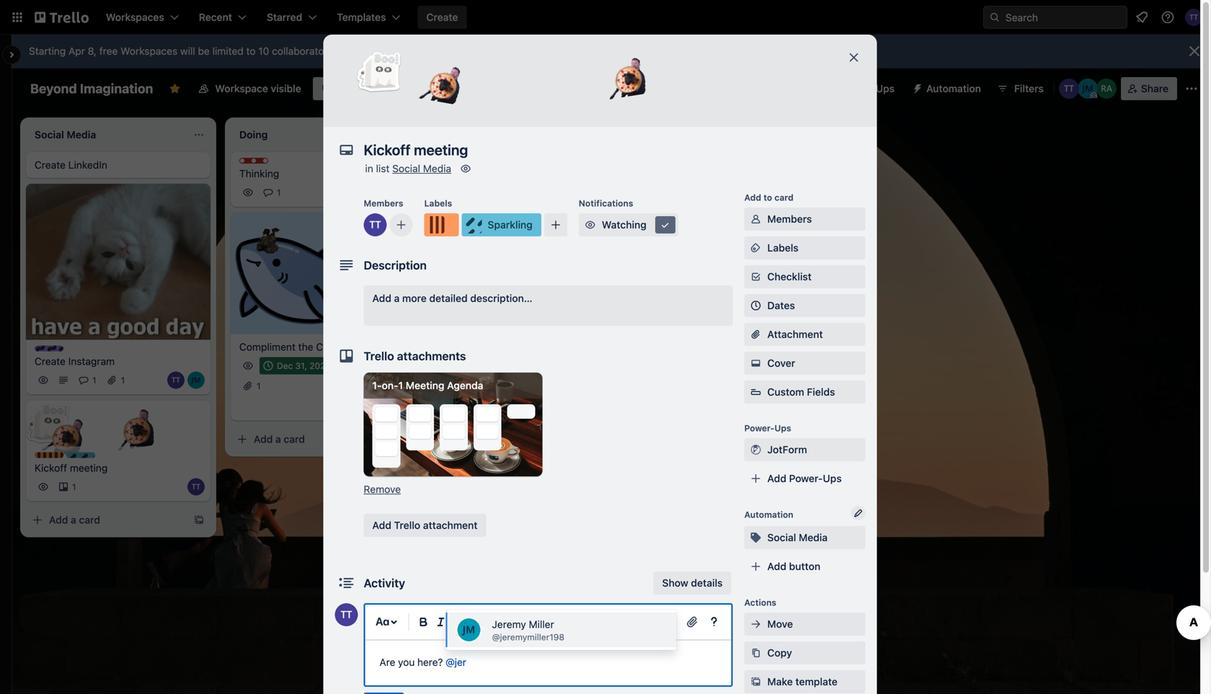 Task type: vqa. For each thing, say whether or not it's contained in the screenshot.
the left all
no



Task type: describe. For each thing, give the bounding box(es) containing it.
social inside button
[[768, 532, 797, 544]]

@ inside jeremy miller @ jeremymiller198
[[492, 633, 500, 643]]

show menu image
[[1185, 82, 1200, 96]]

create button
[[418, 6, 467, 29]]

0 vertical spatial trello
[[364, 349, 394, 363]]

image image
[[538, 614, 555, 631]]

1 horizontal spatial to
[[764, 193, 773, 203]]

jeremy
[[492, 619, 526, 631]]

workspaces
[[121, 45, 178, 57]]

the
[[298, 341, 314, 353]]

1 down kickoff meeting
[[72, 482, 76, 492]]

leftover
[[444, 286, 483, 298]]

sm image for cover
[[749, 356, 764, 371]]

starting apr 8, free workspaces will be limited to 10 collaborators. learn more about collaborator limits
[[29, 45, 507, 57]]

will
[[180, 45, 195, 57]]

power-ups button
[[814, 77, 904, 100]]

attach and insert link image
[[686, 615, 700, 630]]

sm image right watching
[[658, 218, 673, 232]]

2 vertical spatial ups
[[823, 473, 842, 485]]

ruby anderson (rubyanderson7) image
[[1097, 79, 1117, 99]]

instagram
[[68, 356, 115, 368]]

beyond imagination
[[30, 81, 153, 96]]

card for bottom add a card button
[[79, 514, 100, 526]]

sm image for watching
[[583, 218, 598, 232]]

terry turtle (terryturtle) image left the text styles 'image'
[[335, 604, 358, 627]]

create instagram link
[[35, 355, 202, 369]]

chef
[[316, 341, 338, 353]]

workspace visible button
[[189, 77, 310, 100]]

1 horizontal spatial https://media3.giphy.com/media/uzbc1merae75kv3oqd/100w.gif?cid=ad960664cgd8q560jl16i4tqsq6qk30rgh2t6st4j6ihzo35&ep=v1_stickers_search&rid=100w.gif&ct=s image
[[599, 47, 652, 100]]

list inside add another list "button"
[[722, 127, 736, 139]]

free
[[99, 45, 118, 57]]

3
[[470, 306, 475, 316]]

you
[[398, 657, 415, 669]]

custom
[[768, 386, 805, 398]]

labels inside labels link
[[768, 242, 799, 254]]

Board name text field
[[23, 77, 160, 100]]

dec 31, 2023
[[277, 361, 331, 371]]

make
[[768, 676, 793, 688]]

share button
[[1122, 77, 1178, 100]]

2 horizontal spatial add a card
[[459, 390, 510, 402]]

1 down instagram
[[92, 376, 96, 386]]

attachment button
[[745, 323, 866, 346]]

sm image for make template
[[749, 675, 764, 690]]

make template
[[768, 676, 838, 688]]

1 horizontal spatial sparkling
[[488, 219, 533, 231]]

add another list
[[661, 127, 736, 139]]

copy link
[[745, 642, 866, 665]]

sm image for automation
[[907, 77, 927, 97]]

move
[[768, 619, 794, 630]]

5
[[376, 361, 381, 371]]

terry turtle (terryturtle) image left ruby anderson (rubyanderson7) icon
[[352, 398, 369, 415]]

apr
[[69, 45, 85, 57]]

show details
[[663, 577, 723, 589]]

primary element
[[0, 0, 1212, 35]]

about
[[394, 45, 421, 57]]

1-on-1 meeting agenda link
[[364, 373, 543, 477]]

remove link
[[364, 484, 401, 496]]

bold ⌘b image
[[415, 614, 432, 631]]

0 horizontal spatial automation
[[745, 510, 794, 520]]

terry turtle (terryturtle) image down create instagram link
[[167, 372, 185, 389]]

link image
[[520, 614, 538, 631]]

add inside button
[[373, 520, 392, 532]]

dates button
[[745, 294, 866, 317]]

members inside members link
[[768, 213, 812, 225]]

board link
[[313, 77, 374, 100]]

0
[[462, 306, 467, 316]]

1 vertical spatial color: orange, title: none image
[[35, 453, 63, 459]]

are you here?
[[380, 657, 446, 669]]

create linkedin link
[[35, 158, 202, 172]]

create for create
[[427, 11, 458, 23]]

social media link
[[393, 163, 452, 175]]

Dec 31, 2023 checkbox
[[260, 357, 335, 375]]

be
[[198, 45, 210, 57]]

social media
[[768, 532, 828, 544]]

italic ⌘i image
[[432, 614, 450, 631]]

template
[[796, 676, 838, 688]]

@ inside main content area, start typing to enter text. text field
[[446, 657, 455, 669]]

terry turtle (terryturtle) image right the open information menu icon
[[1186, 9, 1203, 26]]

add another list button
[[635, 118, 831, 149]]

none search field inside main content area, start typing to enter text. text field
[[446, 657, 470, 669]]

remove
[[364, 484, 401, 496]]

0 3
[[462, 306, 475, 316]]

terry turtle (terryturtle) image left add members to card image
[[364, 214, 387, 237]]

card for the right add a card button
[[489, 390, 510, 402]]

meeting
[[406, 380, 445, 392]]

add trello attachment button
[[364, 514, 487, 537]]

is
[[502, 358, 509, 368]]

jeremy miller (jeremymiller198) image
[[1078, 79, 1098, 99]]

open information menu image
[[1161, 10, 1176, 25]]

1 vertical spatial power-
[[745, 423, 775, 434]]

1 horizontal spatial add a card button
[[231, 428, 390, 451]]

leftover pie link
[[444, 285, 612, 300]]

sm image for jotform
[[749, 443, 764, 457]]

0 vertical spatial labels
[[425, 198, 452, 208]]

make template link
[[745, 671, 866, 694]]

media inside button
[[799, 532, 828, 544]]

0 vertical spatial media
[[423, 163, 452, 175]]

automation inside automation button
[[927, 83, 982, 94]]

trello attachments
[[364, 349, 466, 363]]

1 vertical spatial color: sky, title: "sparkling" element
[[66, 453, 120, 464]]

filters
[[1015, 83, 1044, 94]]

thoughts
[[254, 159, 294, 169]]

learn
[[339, 45, 365, 57]]

2 vertical spatial power-
[[790, 473, 823, 485]]

kickoff meeting
[[35, 463, 108, 474]]

terry turtle (terryturtle) image
[[188, 479, 205, 496]]

watching
[[602, 219, 647, 231]]

0 vertical spatial more
[[368, 45, 391, 57]]

fields
[[807, 386, 836, 398]]

workspace
[[215, 83, 268, 94]]

add power-ups
[[768, 473, 842, 485]]

0 vertical spatial color: orange, title: none image
[[425, 214, 459, 237]]

this card is a template.
[[462, 358, 557, 368]]

activity
[[364, 577, 405, 590]]

ups inside button
[[876, 83, 895, 94]]

power- inside button
[[842, 83, 876, 94]]

filters button
[[993, 77, 1049, 100]]

kickoff
[[35, 463, 67, 474]]

notifications
[[579, 198, 634, 208]]

power-ups inside button
[[842, 83, 895, 94]]

color: purple, title: none image
[[35, 346, 63, 352]]

trello inside button
[[394, 520, 421, 532]]

create instagram
[[35, 356, 115, 368]]

compliment the chef link
[[239, 340, 407, 355]]

limits
[[482, 45, 507, 57]]

this
[[462, 358, 479, 368]]

kickoff meeting link
[[35, 461, 202, 476]]

create from template… image for middle add a card button
[[398, 434, 410, 445]]

checklist
[[768, 271, 812, 283]]

are
[[380, 657, 396, 669]]

add members to card image
[[396, 218, 407, 232]]

add inside button
[[768, 561, 787, 573]]

in
[[365, 163, 374, 175]]



Task type: locate. For each thing, give the bounding box(es) containing it.
https://media3.giphy.com/media/uzbc1merae75kv3oqd/100w.gif?cid=ad960664cgd8q560jl16i4tqsq6qk30rgh2t6st4j6ihzo35&ep=v1_stickers_search&rid=100w.gif&ct=s image down primary 'element'
[[599, 47, 652, 100]]

1 horizontal spatial list
[[722, 127, 736, 139]]

0 horizontal spatial more
[[368, 45, 391, 57]]

2 horizontal spatial add a card button
[[436, 385, 594, 408]]

0 vertical spatial jeremy miller (jeremymiller198) image
[[188, 372, 205, 389]]

automation up 'social media'
[[745, 510, 794, 520]]

limited
[[213, 45, 244, 57]]

trello
[[364, 349, 394, 363], [394, 520, 421, 532]]

1 vertical spatial power-ups
[[745, 423, 792, 434]]

sm image
[[907, 77, 927, 97], [583, 218, 598, 232], [658, 218, 673, 232], [749, 531, 764, 545], [749, 646, 764, 661], [749, 675, 764, 690]]

attachments
[[397, 349, 466, 363]]

1 horizontal spatial more
[[403, 293, 427, 304]]

2 horizontal spatial ups
[[876, 83, 895, 94]]

add to card
[[745, 193, 794, 203]]

0 horizontal spatial jeremy miller (jeremymiller198) image
[[188, 372, 205, 389]]

sm image for labels
[[749, 241, 764, 255]]

terry turtle (terryturtle) image
[[1186, 9, 1203, 26], [1060, 79, 1080, 99], [364, 214, 387, 237], [167, 372, 185, 389], [352, 398, 369, 415], [335, 604, 358, 627]]

linkedin
[[68, 159, 107, 171]]

0 vertical spatial social
[[393, 163, 421, 175]]

workspace visible
[[215, 83, 301, 94]]

jeremy miller (jeremymiller198) image for terry turtle (terryturtle) icon left of ruby anderson (rubyanderson7) icon
[[372, 398, 390, 415]]

0 vertical spatial power-
[[842, 83, 876, 94]]

card
[[775, 193, 794, 203], [481, 358, 499, 368], [489, 390, 510, 402], [284, 434, 305, 445], [79, 514, 100, 526]]

0 horizontal spatial ups
[[775, 423, 792, 434]]

1-on-1 meeting agenda
[[373, 380, 484, 392]]

description…
[[471, 293, 533, 304]]

0 notifications image
[[1134, 9, 1151, 26]]

sm image inside make template link
[[749, 675, 764, 690]]

add button
[[768, 561, 821, 573]]

jeremy miller (jeremymiller198) image for terry turtle (terryturtle) icon below create instagram link
[[188, 372, 205, 389]]

compliment the chef
[[239, 341, 338, 353]]

sm image left 'social media'
[[749, 531, 764, 545]]

1 vertical spatial media
[[799, 532, 828, 544]]

ups left automation button
[[876, 83, 895, 94]]

sm image inside automation button
[[907, 77, 927, 97]]

0 horizontal spatial labels
[[425, 198, 452, 208]]

power-ups
[[842, 83, 895, 94], [745, 423, 792, 434]]

automation button
[[907, 77, 990, 100]]

1 up ruby anderson (rubyanderson7) icon
[[399, 380, 403, 392]]

description
[[364, 259, 427, 272]]

labels link
[[745, 237, 866, 260]]

customize views image
[[381, 82, 396, 96]]

1 down compliment
[[257, 381, 261, 391]]

1 vertical spatial trello
[[394, 520, 421, 532]]

ups up social media button
[[823, 473, 842, 485]]

1 horizontal spatial power-ups
[[842, 83, 895, 94]]

create inside "create" button
[[427, 11, 458, 23]]

None search field
[[446, 657, 470, 669]]

power-
[[842, 83, 876, 94], [745, 423, 775, 434], [790, 473, 823, 485]]

actions
[[745, 598, 777, 608]]

0 horizontal spatial color: sky, title: "sparkling" element
[[66, 453, 120, 464]]

create from template… image for bottom add a card button
[[193, 515, 205, 526]]

trello up 1- at the left of page
[[364, 349, 394, 363]]

0 vertical spatial add a card
[[459, 390, 510, 402]]

0 vertical spatial automation
[[927, 83, 982, 94]]

1 horizontal spatial create from template… image
[[398, 434, 410, 445]]

@ down jeremy
[[492, 633, 500, 643]]

0 horizontal spatial to
[[246, 45, 256, 57]]

ups up the jotform
[[775, 423, 792, 434]]

0 horizontal spatial https://media3.giphy.com/media/uzbc1merae75kv3oqd/100w.gif?cid=ad960664cgd8q560jl16i4tqsq6qk30rgh2t6st4j6ihzo35&ep=v1_stickers_search&rid=100w.gif&ct=s image
[[416, 52, 469, 106]]

1 vertical spatial @
[[446, 657, 455, 669]]

1 horizontal spatial @
[[492, 633, 500, 643]]

1 down create instagram link
[[121, 376, 125, 386]]

more left detailed
[[403, 293, 427, 304]]

on-
[[382, 380, 399, 392]]

visible
[[271, 83, 301, 94]]

create down color: purple, title: none image
[[35, 356, 66, 368]]

sm image inside move link
[[749, 617, 764, 632]]

add inside "button"
[[661, 127, 680, 139]]

create linkedin
[[35, 159, 107, 171]]

show details link
[[654, 572, 732, 595]]

0 vertical spatial members
[[364, 198, 404, 208]]

jer
[[455, 657, 467, 669]]

jeremy miller (jeremymiller198) image
[[188, 372, 205, 389], [372, 398, 390, 415]]

10
[[258, 45, 269, 57]]

here?
[[418, 657, 443, 669]]

add trello attachment
[[373, 520, 478, 532]]

dates
[[768, 300, 796, 312]]

1 vertical spatial automation
[[745, 510, 794, 520]]

button
[[790, 561, 821, 573]]

0 horizontal spatial @
[[446, 657, 455, 669]]

0 vertical spatial create
[[427, 11, 458, 23]]

create up collaborator
[[427, 11, 458, 23]]

color: orange, title: none image up 'kickoff'
[[35, 453, 63, 459]]

create
[[427, 11, 458, 23], [35, 159, 66, 171], [35, 356, 66, 368]]

learn more about collaborator limits link
[[339, 45, 507, 57]]

1 horizontal spatial media
[[799, 532, 828, 544]]

create from template… image
[[398, 434, 410, 445], [193, 515, 205, 526]]

miller
[[529, 619, 555, 631]]

sm image down notifications
[[583, 218, 598, 232]]

jeremymiller198
[[500, 633, 565, 643]]

board
[[337, 83, 366, 94]]

1 vertical spatial ups
[[775, 423, 792, 434]]

color: orange, title: none image
[[425, 214, 459, 237], [35, 453, 63, 459]]

2 vertical spatial add a card
[[49, 514, 100, 526]]

pete ghost image
[[356, 49, 402, 95]]

0 vertical spatial add a card button
[[436, 385, 594, 408]]

1 horizontal spatial color: sky, title: "sparkling" element
[[462, 214, 542, 237]]

list right another
[[722, 127, 736, 139]]

1 vertical spatial to
[[764, 193, 773, 203]]

add a more detailed description…
[[373, 293, 533, 304]]

media right the 'in'
[[423, 163, 452, 175]]

1 horizontal spatial add a card
[[254, 434, 305, 445]]

0 vertical spatial @
[[492, 633, 500, 643]]

thinking link
[[239, 167, 407, 181]]

add
[[661, 127, 680, 139], [745, 193, 762, 203], [373, 293, 392, 304], [459, 390, 478, 402], [254, 434, 273, 445], [768, 473, 787, 485], [49, 514, 68, 526], [373, 520, 392, 532], [768, 561, 787, 573]]

compliment
[[239, 341, 296, 353]]

sm image left make
[[749, 675, 764, 690]]

color: bold red, title: "thoughts" element
[[239, 158, 294, 169]]

editor toolbar toolbar
[[371, 611, 726, 634]]

beyond
[[30, 81, 77, 96]]

meeting
[[70, 463, 108, 474]]

2 horizontal spatial power-
[[842, 83, 876, 94]]

1 vertical spatial social
[[768, 532, 797, 544]]

sparkling right 'kickoff'
[[81, 454, 120, 464]]

0 horizontal spatial sparkling
[[81, 454, 120, 464]]

2 vertical spatial create
[[35, 356, 66, 368]]

sm image right power-ups button on the right top
[[907, 77, 927, 97]]

detailed
[[430, 293, 468, 304]]

0 vertical spatial sparkling
[[488, 219, 533, 231]]

1 vertical spatial members
[[768, 213, 812, 225]]

add a more detailed description… link
[[364, 286, 733, 326]]

sm image for members
[[749, 212, 764, 227]]

0 vertical spatial create from template… image
[[398, 434, 410, 445]]

add button button
[[745, 555, 866, 579]]

1 down thoughts thinking
[[277, 188, 281, 198]]

thoughts thinking
[[239, 159, 294, 180]]

create from template… image down terry turtle (terryturtle) image at the bottom left of page
[[193, 515, 205, 526]]

jeremy miller @ jeremymiller198
[[492, 619, 565, 643]]

create left the linkedin
[[35, 159, 66, 171]]

https://media3.giphy.com/media/uzbc1merae75kv3oqd/100w.gif?cid=ad960664cgd8q560jl16i4tqsq6qk30rgh2t6st4j6ihzo35&ep=v1_stickers_search&rid=100w.gif&ct=s image right customize views image
[[416, 52, 469, 106]]

2 vertical spatial add a card button
[[26, 509, 185, 532]]

color: orange, title: none image right add members to card image
[[425, 214, 459, 237]]

move link
[[745, 613, 866, 636]]

1 vertical spatial add a card
[[254, 434, 305, 445]]

1 horizontal spatial automation
[[927, 83, 982, 94]]

starting
[[29, 45, 66, 57]]

0 horizontal spatial add a card
[[49, 514, 100, 526]]

copy
[[768, 647, 793, 659]]

members link
[[745, 208, 866, 231]]

agenda
[[447, 380, 484, 392]]

1 vertical spatial jeremy miller (jeremymiller198) image
[[372, 398, 390, 415]]

1 vertical spatial sparkling
[[81, 454, 120, 464]]

sm image for copy
[[749, 646, 764, 661]]

social up add button
[[768, 532, 797, 544]]

terry turtle (terryturtle) image left ruby anderson (rubyanderson7) image at the right of the page
[[1060, 79, 1080, 99]]

ups
[[876, 83, 895, 94], [775, 423, 792, 434], [823, 473, 842, 485]]

None text field
[[357, 137, 833, 163], [467, 659, 470, 667], [357, 137, 833, 163], [467, 659, 470, 667]]

0 horizontal spatial create from template… image
[[193, 515, 205, 526]]

media up button at the bottom of the page
[[799, 532, 828, 544]]

1 vertical spatial create from template… image
[[193, 515, 205, 526]]

star or unstar board image
[[169, 83, 181, 94]]

1 horizontal spatial jeremy miller (jeremymiller198) image
[[372, 398, 390, 415]]

in list social media
[[365, 163, 452, 175]]

color: sky, title: "sparkling" element
[[462, 214, 542, 237], [66, 453, 120, 464]]

social media button
[[745, 527, 866, 550]]

0 vertical spatial to
[[246, 45, 256, 57]]

1 vertical spatial create
[[35, 159, 66, 171]]

@ right here?
[[446, 657, 455, 669]]

attachment
[[768, 329, 823, 340]]

1 horizontal spatial power-
[[790, 473, 823, 485]]

0 vertical spatial list
[[722, 127, 736, 139]]

back to home image
[[35, 6, 89, 29]]

attachment
[[423, 520, 478, 532]]

31,
[[296, 361, 307, 371]]

1 horizontal spatial color: orange, title: none image
[[425, 214, 459, 237]]

checklist button
[[745, 265, 866, 289]]

sm image
[[459, 162, 473, 176], [749, 212, 764, 227], [749, 241, 764, 255], [749, 356, 764, 371], [749, 443, 764, 457], [749, 617, 764, 632]]

0 horizontal spatial power-ups
[[745, 423, 792, 434]]

labels down the social media link
[[425, 198, 452, 208]]

sm image inside social media button
[[749, 531, 764, 545]]

trello left the attachment at the bottom of the page
[[394, 520, 421, 532]]

custom fields button
[[745, 385, 866, 400]]

0 horizontal spatial power-
[[745, 423, 775, 434]]

share
[[1142, 83, 1169, 94]]

sm image inside labels link
[[749, 241, 764, 255]]

add power-ups link
[[745, 467, 866, 491]]

create from template… image down ruby anderson (rubyanderson7) icon
[[398, 434, 410, 445]]

to up members link
[[764, 193, 773, 203]]

0 horizontal spatial social
[[393, 163, 421, 175]]

1 vertical spatial add a card button
[[231, 428, 390, 451]]

labels
[[425, 198, 452, 208], [768, 242, 799, 254]]

a
[[394, 293, 400, 304], [511, 358, 516, 368], [480, 390, 486, 402], [276, 434, 281, 445], [71, 514, 76, 526]]

cover
[[768, 357, 796, 369]]

0 vertical spatial ups
[[876, 83, 895, 94]]

social
[[393, 163, 421, 175], [768, 532, 797, 544]]

imagination
[[80, 81, 153, 96]]

0 vertical spatial color: sky, title: "sparkling" element
[[462, 214, 542, 237]]

leftover pie
[[444, 286, 500, 298]]

create inside create instagram link
[[35, 356, 66, 368]]

sm image inside copy link
[[749, 646, 764, 661]]

1 horizontal spatial labels
[[768, 242, 799, 254]]

0 horizontal spatial add a card button
[[26, 509, 185, 532]]

8,
[[88, 45, 97, 57]]

ruby anderson (rubyanderson7) image
[[392, 398, 410, 415]]

more right learn on the left of the page
[[368, 45, 391, 57]]

1
[[277, 188, 281, 198], [92, 376, 96, 386], [121, 376, 125, 386], [399, 380, 403, 392], [257, 381, 261, 391], [72, 482, 76, 492]]

1 horizontal spatial social
[[768, 532, 797, 544]]

1 horizontal spatial members
[[768, 213, 812, 225]]

sm image inside cover link
[[749, 356, 764, 371]]

sm image for move
[[749, 617, 764, 632]]

0 horizontal spatial media
[[423, 163, 452, 175]]

sm image inside members link
[[749, 212, 764, 227]]

list right the 'in'
[[376, 163, 390, 175]]

https://media3.giphy.com/media/uzbc1merae75kv3oqd/100w.gif?cid=ad960664cgd8q560jl16i4tqsq6qk30rgh2t6st4j6ihzo35&ep=v1_stickers_search&rid=100w.gif&ct=s image
[[599, 47, 652, 100], [416, 52, 469, 106]]

to left '10' at the top left
[[246, 45, 256, 57]]

members up add members to card image
[[364, 198, 404, 208]]

automation left filters button
[[927, 83, 982, 94]]

members down add to card
[[768, 213, 812, 225]]

watching button
[[579, 214, 679, 237]]

collaborator
[[424, 45, 480, 57]]

none search field containing @
[[446, 657, 470, 669]]

sparkling up pie
[[488, 219, 533, 231]]

another
[[682, 127, 719, 139]]

1 horizontal spatial ups
[[823, 473, 842, 485]]

card for middle add a card button
[[284, 434, 305, 445]]

jotform
[[768, 444, 808, 456]]

0 horizontal spatial members
[[364, 198, 404, 208]]

text styles image
[[374, 614, 391, 631]]

1 vertical spatial labels
[[768, 242, 799, 254]]

pie
[[485, 286, 500, 298]]

sm image left 'copy'
[[749, 646, 764, 661]]

search image
[[990, 12, 1001, 23]]

Main content area, start typing to enter text. text field
[[380, 654, 717, 672]]

social right the 'in'
[[393, 163, 421, 175]]

members
[[364, 198, 404, 208], [768, 213, 812, 225]]

0 horizontal spatial color: orange, title: none image
[[35, 453, 63, 459]]

open help dialog image
[[706, 614, 723, 631]]

jer field
[[455, 657, 470, 669]]

custom fields
[[768, 386, 836, 398]]

collaborators.
[[272, 45, 336, 57]]

1 vertical spatial list
[[376, 163, 390, 175]]

create for create instagram
[[35, 356, 66, 368]]

0 horizontal spatial list
[[376, 163, 390, 175]]

1 vertical spatial more
[[403, 293, 427, 304]]

0 vertical spatial power-ups
[[842, 83, 895, 94]]

Search field
[[1001, 6, 1127, 28]]

labels up checklist
[[768, 242, 799, 254]]

create for create linkedin
[[35, 159, 66, 171]]



